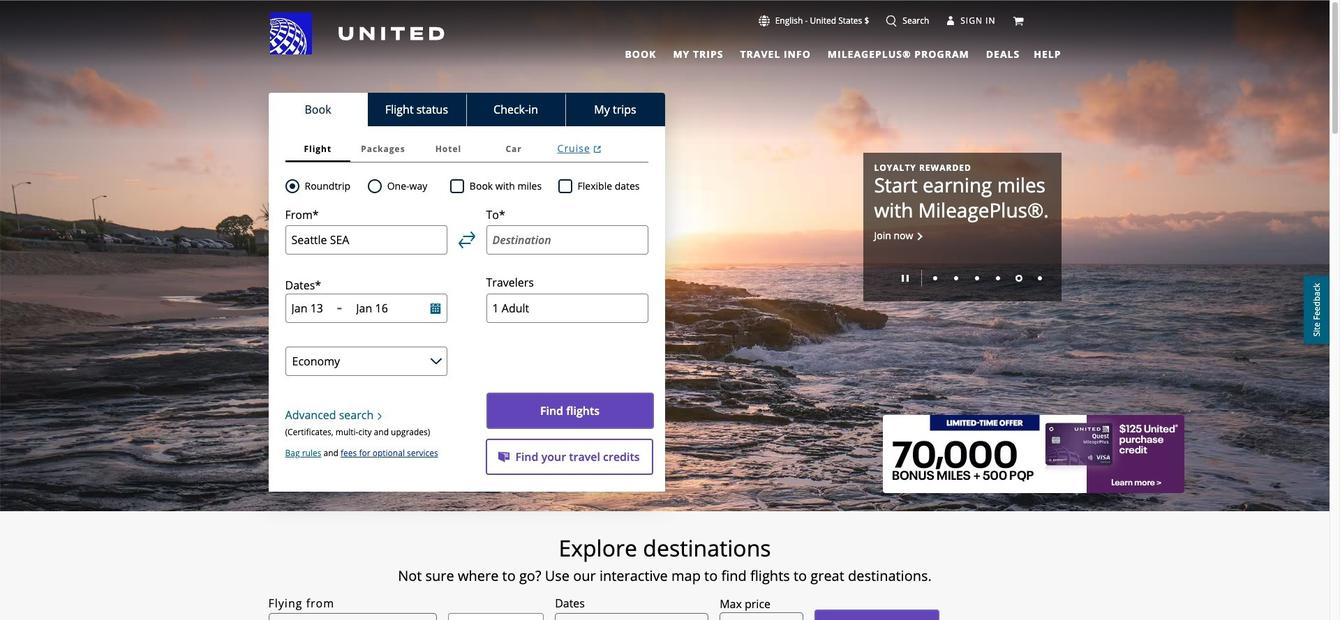 Task type: describe. For each thing, give the bounding box(es) containing it.
view cart, click to view list of recently searched saved trips. image
[[1012, 15, 1024, 26]]

slide 1 of 6 image
[[933, 277, 937, 281]]

slide 4 of 6 image
[[996, 277, 1000, 281]]

currently in english united states	$ enter to change image
[[759, 15, 770, 27]]

explore destinations element
[[188, 535, 1142, 563]]

one way flight search element
[[382, 178, 427, 195]]

0 vertical spatial tab list
[[617, 42, 1023, 63]]

slide 3 of 6 image
[[975, 277, 979, 281]]

slide 6 of 6 image
[[1038, 277, 1042, 281]]

please enter the max price in the input text or tab to access the slider to set the max price. element
[[720, 596, 771, 613]]

book with miles element
[[450, 178, 558, 195]]

Destination text field
[[486, 226, 648, 255]]



Task type: vqa. For each thing, say whether or not it's contained in the screenshot.
main content
yes



Task type: locate. For each thing, give the bounding box(es) containing it.
2 vertical spatial tab list
[[285, 136, 648, 163]]

navigation
[[0, 12, 1330, 63]]

slide 2 of 6 image
[[954, 277, 958, 281]]

slide 5 of 6 image
[[1015, 275, 1022, 282]]

not sure where to go? use our interactive map to find flights to great destinations. element
[[188, 568, 1142, 585]]

pause image
[[901, 275, 908, 282]]

Return text field
[[356, 301, 411, 316]]

flying from element
[[268, 596, 334, 612]]

carousel buttons element
[[874, 265, 1050, 290]]

Departure text field
[[291, 301, 331, 316]]

united logo link to homepage image
[[270, 13, 444, 54]]

main content
[[0, 1, 1330, 621]]

1 vertical spatial tab list
[[268, 93, 665, 126]]

round trip flight search element
[[299, 178, 351, 195]]

tab list
[[617, 42, 1023, 63], [268, 93, 665, 126], [285, 136, 648, 163]]

None text field
[[720, 613, 803, 621]]

Origin text field
[[285, 226, 447, 255]]

reverse origin and destination image
[[458, 232, 475, 248]]



